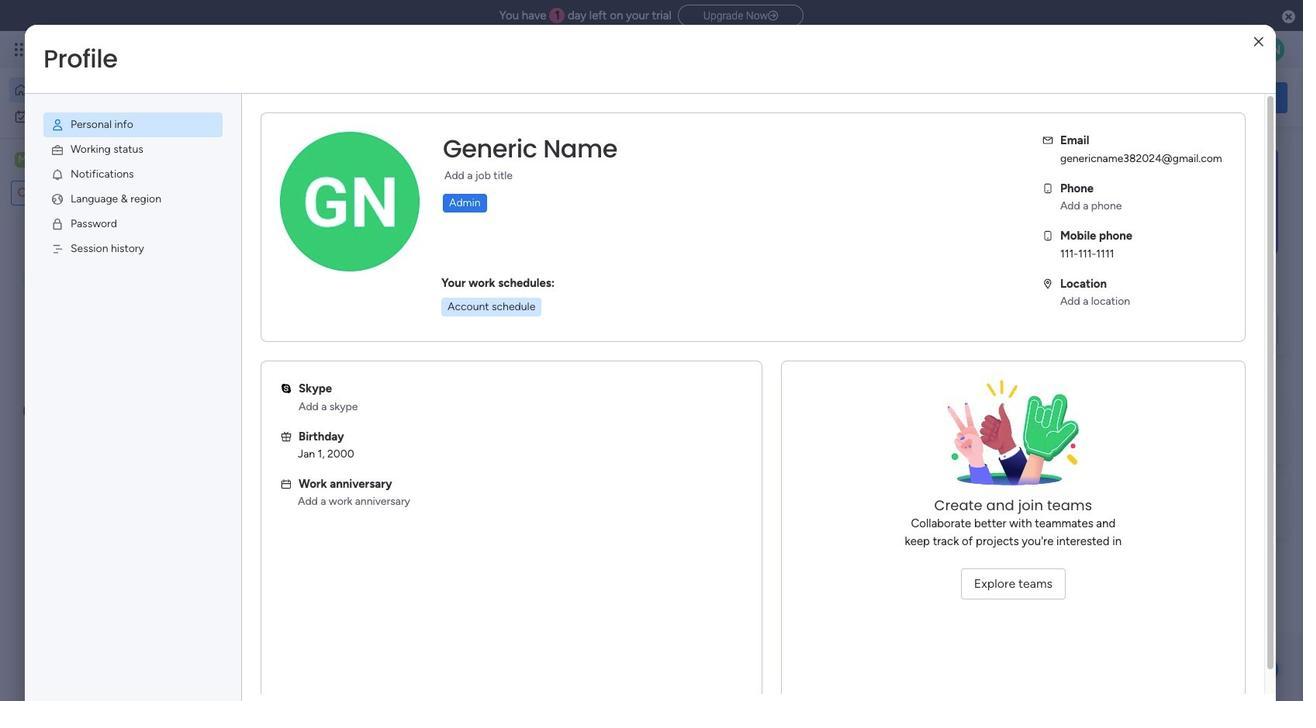 Task type: locate. For each thing, give the bounding box(es) containing it.
language & region image
[[50, 192, 64, 206]]

option up workspace selection element
[[9, 104, 188, 129]]

working status image
[[50, 143, 64, 157]]

component image
[[259, 339, 273, 353]]

2 option from the top
[[9, 104, 188, 129]]

workspace image
[[265, 499, 303, 536]]

0 vertical spatial option
[[9, 78, 188, 102]]

session history image
[[50, 242, 64, 256]]

close recently visited image
[[240, 157, 258, 176]]

1 menu item from the top
[[43, 112, 223, 137]]

1 vertical spatial option
[[9, 104, 188, 129]]

password image
[[50, 217, 64, 231]]

option
[[9, 78, 188, 102], [9, 104, 188, 129]]

clear search image
[[112, 185, 128, 201]]

getting started element
[[1055, 401, 1288, 463]]

3 menu item from the top
[[43, 162, 223, 187]]

quick search results list box
[[240, 176, 1018, 382]]

close image
[[1254, 36, 1263, 48]]

None field
[[439, 133, 621, 165]]

option up personal info icon
[[9, 78, 188, 102]]

4 menu item from the top
[[43, 187, 223, 212]]

menu item
[[43, 112, 223, 137], [43, 137, 223, 162], [43, 162, 223, 187], [43, 187, 223, 212], [43, 212, 223, 237], [43, 237, 223, 261]]

5 menu item from the top
[[43, 212, 223, 237]]

templates image image
[[1069, 148, 1274, 255]]

v2 bolt switch image
[[1188, 89, 1197, 106]]



Task type: vqa. For each thing, say whether or not it's contained in the screenshot.
tab list
no



Task type: describe. For each thing, give the bounding box(es) containing it.
Search in workspace field
[[33, 184, 111, 202]]

public board image
[[259, 314, 276, 331]]

personal info image
[[50, 118, 64, 132]]

public board image
[[515, 314, 532, 331]]

dapulse rightstroke image
[[768, 10, 778, 22]]

menu menu
[[25, 94, 241, 280]]

notifications image
[[50, 168, 64, 182]]

no teams image
[[936, 380, 1091, 496]]

select product image
[[14, 42, 29, 57]]

workspace image
[[15, 151, 30, 168]]

1 option from the top
[[9, 78, 188, 102]]

v2 user feedback image
[[1067, 89, 1079, 106]]

workspace selection element
[[15, 150, 130, 171]]

6 menu item from the top
[[43, 237, 223, 261]]

generic name image
[[1260, 37, 1284, 62]]

2 menu item from the top
[[43, 137, 223, 162]]

add to favorites image
[[463, 315, 478, 330]]

close my workspaces image
[[240, 453, 258, 471]]

dapulse close image
[[1282, 9, 1295, 25]]

open update feed (inbox) image
[[240, 400, 258, 419]]

component image
[[515, 339, 529, 353]]



